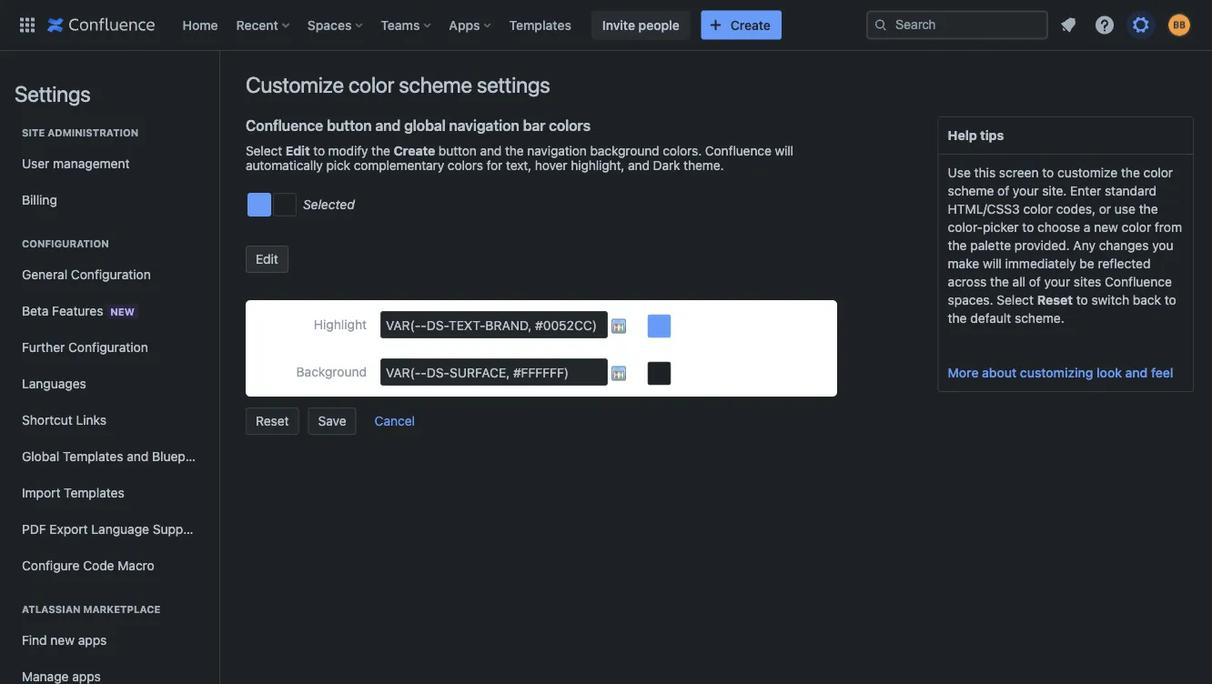 Task type: locate. For each thing, give the bounding box(es) containing it.
edit
[[286, 143, 310, 158]]

teams button
[[375, 10, 438, 40]]

the right "modify"
[[371, 143, 390, 158]]

1 horizontal spatial create
[[730, 17, 771, 32]]

customizing
[[1020, 365, 1093, 380]]

further configuration link
[[15, 329, 204, 366]]

0 horizontal spatial new
[[50, 633, 75, 648]]

to up site. on the top
[[1042, 165, 1054, 180]]

settings
[[477, 72, 550, 97]]

your up 'reset'
[[1044, 274, 1070, 289]]

button left for
[[439, 143, 477, 158]]

1 horizontal spatial new
[[1094, 220, 1118, 235]]

notification icon image
[[1057, 14, 1079, 36]]

use
[[948, 165, 971, 180]]

color-
[[948, 220, 983, 235]]

1 horizontal spatial button
[[439, 143, 477, 158]]

enter
[[1070, 183, 1101, 198]]

a
[[1084, 220, 1091, 235]]

text,
[[506, 158, 532, 173]]

colors
[[549, 116, 591, 134], [448, 158, 483, 173]]

spaces.
[[948, 293, 993, 308]]

and left "feel"
[[1125, 365, 1148, 380]]

1 horizontal spatial scheme
[[948, 183, 994, 198]]

background image
[[273, 193, 297, 217]]

and inside configuration "group"
[[127, 449, 149, 464]]

background
[[296, 364, 367, 379]]

confluence button and global navigation bar colors
[[246, 116, 591, 134]]

1 vertical spatial scheme
[[948, 183, 994, 198]]

picker
[[983, 220, 1019, 235]]

to up provided. on the top of page
[[1022, 220, 1034, 235]]

configuration up general
[[22, 238, 109, 250]]

the down "spaces." on the top
[[948, 311, 967, 326]]

will down palette
[[983, 256, 1002, 271]]

confluence up back
[[1105, 274, 1172, 289]]

0 vertical spatial your
[[1013, 183, 1039, 198]]

links
[[76, 413, 107, 428]]

use
[[1115, 202, 1136, 217]]

help icon image
[[1094, 14, 1116, 36]]

0 vertical spatial create
[[730, 17, 771, 32]]

1 vertical spatial of
[[1029, 274, 1041, 289]]

atlassian marketplace group
[[15, 584, 204, 684]]

the inside to switch back to the default scheme.
[[948, 311, 967, 326]]

1 vertical spatial your
[[1044, 274, 1070, 289]]

pdf export language support link
[[15, 511, 204, 548]]

1 horizontal spatial colors
[[549, 116, 591, 134]]

general configuration
[[22, 267, 151, 282]]

select down all
[[997, 293, 1034, 308]]

0 horizontal spatial create
[[394, 143, 435, 158]]

2 horizontal spatial confluence
[[1105, 274, 1172, 289]]

1 horizontal spatial select
[[997, 293, 1034, 308]]

and left blueprints
[[127, 449, 149, 464]]

1 vertical spatial navigation
[[527, 143, 587, 158]]

settings
[[15, 81, 91, 106]]

2 vertical spatial confluence
[[1105, 274, 1172, 289]]

global templates and blueprints link
[[15, 439, 211, 475]]

user management link
[[15, 146, 204, 182]]

1 vertical spatial new
[[50, 633, 75, 648]]

will right theme.
[[775, 143, 793, 158]]

apps
[[78, 633, 107, 648]]

1 vertical spatial configuration
[[71, 267, 151, 282]]

templates up settings
[[509, 17, 571, 32]]

new inside atlassian marketplace group
[[50, 633, 75, 648]]

1 horizontal spatial of
[[1029, 274, 1041, 289]]

0 vertical spatial will
[[775, 143, 793, 158]]

user
[[22, 156, 49, 171]]

configuration up new
[[71, 267, 151, 282]]

further configuration
[[22, 340, 148, 355]]

selected
[[303, 197, 355, 212]]

templates down links on the left bottom of the page
[[63, 449, 123, 464]]

to switch back to the default scheme.
[[948, 293, 1176, 326]]

and inside button
[[1125, 365, 1148, 380]]

new right find
[[50, 633, 75, 648]]

colors left for
[[448, 158, 483, 173]]

the inside button and the navigation background colors. confluence will automatically pick complementary colors for text, hover highlight, and dark theme.
[[505, 143, 524, 158]]

Highlight text field
[[380, 311, 608, 339]]

automatically
[[246, 158, 323, 173]]

pdf
[[22, 522, 46, 537]]

across
[[948, 274, 987, 289]]

codes,
[[1056, 202, 1096, 217]]

0 horizontal spatial confluence
[[246, 116, 323, 134]]

navigation
[[449, 116, 519, 134], [527, 143, 587, 158]]

the left all
[[990, 274, 1009, 289]]

1 vertical spatial button
[[439, 143, 477, 158]]

confluence
[[246, 116, 323, 134], [705, 143, 771, 158], [1105, 274, 1172, 289]]

look
[[1097, 365, 1122, 380]]

select inside use this screen to customize the color scheme of your site. enter standard html/css3 color codes, or use the color-picker to choose a new color from the palette provided. any changes you make will immediately be reflected across the all of your sites confluence spaces. select
[[997, 293, 1034, 308]]

navigation down the bar
[[527, 143, 587, 158]]

configure
[[22, 558, 80, 573]]

site administration
[[22, 127, 139, 139]]

colors.
[[663, 143, 702, 158]]

0 vertical spatial button
[[327, 116, 372, 134]]

1 horizontal spatial navigation
[[527, 143, 587, 158]]

1 vertical spatial colors
[[448, 158, 483, 173]]

0 vertical spatial select
[[246, 143, 282, 158]]

beta
[[22, 303, 49, 318]]

of right all
[[1029, 274, 1041, 289]]

navigation up for
[[449, 116, 519, 134]]

templates for import templates
[[64, 485, 124, 501]]

0 vertical spatial configuration
[[22, 238, 109, 250]]

color up confluence button and global navigation bar colors
[[348, 72, 394, 97]]

select left edit
[[246, 143, 282, 158]]

new down or
[[1094, 220, 1118, 235]]

banner
[[0, 0, 1212, 51]]

0 horizontal spatial colors
[[448, 158, 483, 173]]

recent button
[[231, 10, 297, 40]]

1 vertical spatial select
[[997, 293, 1034, 308]]

confluence up edit
[[246, 116, 323, 134]]

scheme down use at the right of page
[[948, 183, 994, 198]]

create
[[730, 17, 771, 32], [394, 143, 435, 158]]

banner containing home
[[0, 0, 1212, 51]]

atlassian
[[22, 604, 81, 616]]

switch
[[1092, 293, 1129, 308]]

1 horizontal spatial confluence
[[705, 143, 771, 158]]

1 vertical spatial confluence
[[705, 143, 771, 158]]

confluence image
[[47, 14, 155, 36], [47, 14, 155, 36]]

colors right the bar
[[549, 116, 591, 134]]

0 horizontal spatial navigation
[[449, 116, 519, 134]]

help tips
[[948, 128, 1004, 143]]

or
[[1099, 202, 1111, 217]]

customize color scheme settings
[[246, 72, 550, 97]]

0 horizontal spatial will
[[775, 143, 793, 158]]

scheme.
[[1015, 311, 1064, 326]]

templates inside global element
[[509, 17, 571, 32]]

your down screen at top
[[1013, 183, 1039, 198]]

0 horizontal spatial button
[[327, 116, 372, 134]]

provided.
[[1015, 238, 1070, 253]]

scheme up global at left
[[399, 72, 472, 97]]

color down use
[[1122, 220, 1151, 235]]

0 horizontal spatial your
[[1013, 183, 1039, 198]]

the right for
[[505, 143, 524, 158]]

None submit
[[246, 246, 288, 273], [365, 407, 425, 434], [246, 408, 299, 435], [308, 408, 356, 435], [246, 246, 288, 273], [365, 407, 425, 434], [246, 408, 299, 435], [308, 408, 356, 435]]

templates up pdf export language support link
[[64, 485, 124, 501]]

new inside use this screen to customize the color scheme of your site. enter standard html/css3 color codes, or use the color-picker to choose a new color from the palette provided. any changes you make will immediately be reflected across the all of your sites confluence spaces. select
[[1094, 220, 1118, 235]]

colors inside button and the navigation background colors. confluence will automatically pick complementary colors for text, hover highlight, and dark theme.
[[448, 158, 483, 173]]

back
[[1133, 293, 1161, 308]]

1 vertical spatial templates
[[63, 449, 123, 464]]

button up "modify"
[[327, 116, 372, 134]]

configure code macro
[[22, 558, 154, 573]]

0 vertical spatial templates
[[509, 17, 571, 32]]

2 vertical spatial configuration
[[68, 340, 148, 355]]

0 horizontal spatial of
[[998, 183, 1009, 198]]

1 horizontal spatial your
[[1044, 274, 1070, 289]]

highlight
[[314, 317, 367, 332]]

global templates and blueprints
[[22, 449, 211, 464]]

the
[[371, 143, 390, 158], [505, 143, 524, 158], [1121, 165, 1140, 180], [1139, 202, 1158, 217], [948, 238, 967, 253], [990, 274, 1009, 289], [948, 311, 967, 326]]

billing link
[[15, 182, 204, 218]]

confluence right colors.
[[705, 143, 771, 158]]

general configuration link
[[15, 257, 204, 293]]

user management
[[22, 156, 130, 171]]

features
[[52, 303, 103, 318]]

0 horizontal spatial select
[[246, 143, 282, 158]]

make
[[948, 256, 979, 271]]

0 vertical spatial new
[[1094, 220, 1118, 235]]

1 vertical spatial create
[[394, 143, 435, 158]]

settings icon image
[[1130, 14, 1152, 36]]

color down site. on the top
[[1023, 202, 1053, 217]]

2 vertical spatial templates
[[64, 485, 124, 501]]

your
[[1013, 183, 1039, 198], [1044, 274, 1070, 289]]

and left text,
[[480, 143, 502, 158]]

select edit to modify the create
[[246, 143, 435, 158]]

configuration
[[22, 238, 109, 250], [71, 267, 151, 282], [68, 340, 148, 355]]

of down screen at top
[[998, 183, 1009, 198]]

immediately
[[1005, 256, 1076, 271]]

1 horizontal spatial will
[[983, 256, 1002, 271]]

0 vertical spatial scheme
[[399, 72, 472, 97]]

configuration up languages 'link'
[[68, 340, 148, 355]]

to right edit
[[313, 143, 325, 158]]

from
[[1155, 220, 1182, 235]]

more
[[948, 365, 979, 380]]

1 vertical spatial will
[[983, 256, 1002, 271]]



Task type: describe. For each thing, give the bounding box(es) containing it.
pdf export language support
[[22, 522, 200, 537]]

site.
[[1042, 183, 1067, 198]]

shortcut links link
[[15, 402, 204, 439]]

languages link
[[15, 366, 204, 402]]

to right back
[[1165, 293, 1176, 308]]

you
[[1152, 238, 1174, 253]]

the up "make"
[[948, 238, 967, 253]]

global
[[22, 449, 59, 464]]

general
[[22, 267, 67, 282]]

create button
[[701, 10, 782, 40]]

invite people
[[602, 17, 680, 32]]

apps button
[[444, 10, 498, 40]]

macro
[[118, 558, 154, 573]]

global
[[404, 116, 446, 134]]

beta features new
[[22, 303, 135, 318]]

dark
[[653, 158, 680, 173]]

confluence inside use this screen to customize the color scheme of your site. enter standard html/css3 color codes, or use the color-picker to choose a new color from the palette provided. any changes you make will immediately be reflected across the all of your sites confluence spaces. select
[[1105, 274, 1172, 289]]

find new apps
[[22, 633, 107, 648]]

complementary
[[354, 158, 444, 173]]

Background text field
[[380, 359, 608, 386]]

new
[[110, 306, 135, 318]]

shortcut
[[22, 413, 73, 428]]

customize
[[246, 72, 344, 97]]

find
[[22, 633, 47, 648]]

about
[[982, 365, 1017, 380]]

0 vertical spatial of
[[998, 183, 1009, 198]]

people
[[639, 17, 680, 32]]

sites
[[1074, 274, 1101, 289]]

Search field
[[866, 10, 1048, 40]]

home link
[[177, 10, 223, 40]]

pick
[[326, 158, 350, 173]]

use this screen to customize the color scheme of your site. enter standard html/css3 color codes, or use the color-picker to choose a new color from the palette provided. any changes you make will immediately be reflected across the all of your sites confluence spaces. select
[[948, 165, 1182, 308]]

changes
[[1099, 238, 1149, 253]]

this
[[974, 165, 996, 180]]

billing
[[22, 192, 57, 207]]

confluence inside button and the navigation background colors. confluence will automatically pick complementary colors for text, hover highlight, and dark theme.
[[705, 143, 771, 158]]

scheme inside use this screen to customize the color scheme of your site. enter standard html/css3 color codes, or use the color-picker to choose a new color from the palette provided. any changes you make will immediately be reflected across the all of your sites confluence spaces. select
[[948, 183, 994, 198]]

find new apps link
[[15, 622, 204, 659]]

will inside use this screen to customize the color scheme of your site. enter standard html/css3 color codes, or use the color-picker to choose a new color from the palette provided. any changes you make will immediately be reflected across the all of your sites confluence spaces. select
[[983, 256, 1002, 271]]

button and the navigation background colors. confluence will automatically pick complementary colors for text, hover highlight, and dark theme.
[[246, 143, 793, 173]]

management
[[53, 156, 130, 171]]

and left dark
[[628, 158, 650, 173]]

tips
[[980, 128, 1004, 143]]

reset
[[1037, 293, 1073, 308]]

support
[[153, 522, 200, 537]]

color up standard
[[1144, 165, 1173, 180]]

0 horizontal spatial scheme
[[399, 72, 472, 97]]

the right use
[[1139, 202, 1158, 217]]

be
[[1080, 256, 1095, 271]]

site
[[22, 127, 45, 139]]

bar
[[523, 116, 545, 134]]

import templates
[[22, 485, 124, 501]]

recent
[[236, 17, 278, 32]]

screen
[[999, 165, 1039, 180]]

for
[[487, 158, 503, 173]]

modify
[[328, 143, 368, 158]]

create inside dropdown button
[[730, 17, 771, 32]]

more about customizing look and feel
[[948, 365, 1173, 380]]

more about customizing look and feel button
[[948, 364, 1173, 382]]

collapse sidebar image
[[198, 60, 238, 96]]

code
[[83, 558, 114, 573]]

templates link
[[504, 10, 577, 40]]

spaces
[[307, 17, 352, 32]]

hover
[[535, 158, 567, 173]]

the up standard
[[1121, 165, 1140, 180]]

default
[[970, 311, 1011, 326]]

to down sites
[[1076, 293, 1088, 308]]

global element
[[11, 0, 863, 51]]

standard
[[1105, 183, 1157, 198]]

0 vertical spatial colors
[[549, 116, 591, 134]]

navigation inside button and the navigation background colors. confluence will automatically pick complementary colors for text, hover highlight, and dark theme.
[[527, 143, 587, 158]]

highlight,
[[571, 158, 625, 173]]

search image
[[874, 18, 888, 32]]

configuration group
[[15, 218, 211, 590]]

0 vertical spatial navigation
[[449, 116, 519, 134]]

configuration for general
[[71, 267, 151, 282]]

background
[[590, 143, 659, 158]]

blueprints
[[152, 449, 211, 464]]

0 vertical spatial confluence
[[246, 116, 323, 134]]

highlight image
[[248, 193, 271, 217]]

appswitcher icon image
[[16, 14, 38, 36]]

palette
[[970, 238, 1011, 253]]

will inside button and the navigation background colors. confluence will automatically pick complementary colors for text, hover highlight, and dark theme.
[[775, 143, 793, 158]]

all
[[1013, 274, 1026, 289]]

teams
[[381, 17, 420, 32]]

languages
[[22, 376, 86, 391]]

button inside button and the navigation background colors. confluence will automatically pick complementary colors for text, hover highlight, and dark theme.
[[439, 143, 477, 158]]

shortcut links
[[22, 413, 107, 428]]

import
[[22, 485, 60, 501]]

feel
[[1151, 365, 1173, 380]]

site administration group
[[15, 107, 204, 224]]

atlassian marketplace
[[22, 604, 161, 616]]

templates for global templates and blueprints
[[63, 449, 123, 464]]

marketplace
[[83, 604, 161, 616]]

further
[[22, 340, 65, 355]]

invite people button
[[591, 10, 690, 40]]

configuration for further
[[68, 340, 148, 355]]

help
[[948, 128, 977, 143]]

and left global at left
[[375, 116, 401, 134]]

reflected
[[1098, 256, 1151, 271]]



Task type: vqa. For each thing, say whether or not it's contained in the screenshot.
General Configuration
yes



